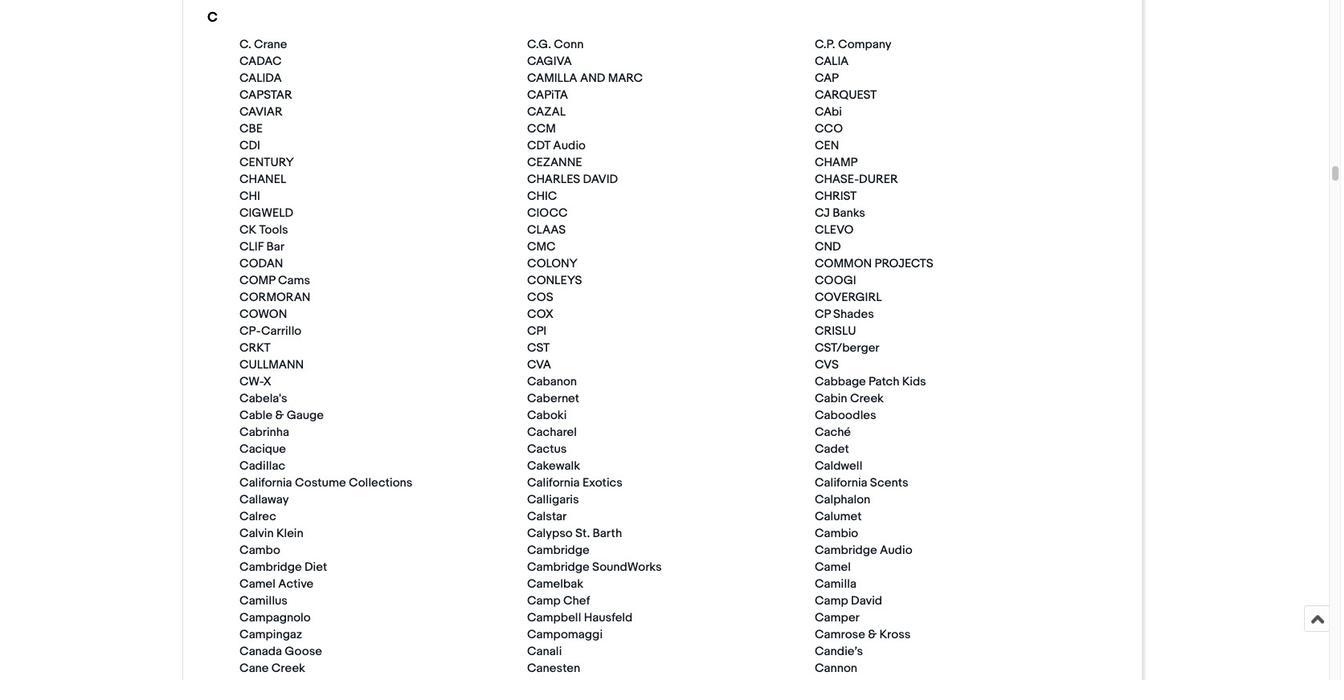 Task type: describe. For each thing, give the bounding box(es) containing it.
cen
[[815, 138, 839, 153]]

century link
[[240, 155, 302, 170]]

caboodles link
[[815, 408, 885, 424]]

candie's
[[815, 645, 863, 660]]

camp chef
[[527, 594, 590, 609]]

calstar
[[527, 510, 567, 525]]

crkt link
[[240, 341, 279, 356]]

cambridge down the 'cambo' link
[[240, 560, 302, 575]]

c.
[[240, 37, 251, 52]]

camp for chef
[[527, 594, 561, 609]]

c. crane link
[[240, 37, 295, 52]]

cambridge for cambridge audio cambridge diet
[[815, 543, 877, 559]]

cw-x link
[[240, 374, 280, 390]]

cambio cambo
[[240, 526, 859, 559]]

canali link
[[527, 645, 570, 660]]

scents
[[870, 476, 909, 491]]

cap link
[[815, 71, 847, 86]]

kids
[[903, 374, 927, 390]]

creek inside candie's cane creek
[[272, 661, 305, 677]]

camilla
[[815, 577, 857, 592]]

cowon
[[240, 307, 287, 322]]

cakewalk link
[[527, 459, 589, 474]]

camillus
[[240, 594, 288, 609]]

diet
[[305, 560, 327, 575]]

caché link
[[815, 425, 859, 440]]

cane creek link
[[240, 661, 313, 677]]

goose
[[285, 645, 322, 660]]

ck tools link
[[240, 223, 296, 238]]

callaway link
[[240, 493, 297, 508]]

ciocc link
[[527, 206, 576, 221]]

cadillac link
[[240, 459, 293, 474]]

christ cigweld
[[240, 189, 857, 221]]

cowon link
[[240, 307, 295, 322]]

cazal link
[[527, 104, 574, 120]]

cacharel
[[527, 425, 577, 440]]

cpi link
[[527, 324, 555, 339]]

camilla camillus
[[240, 577, 857, 609]]

clif bar link
[[240, 239, 293, 255]]

cabbage patch kids cabela's
[[240, 374, 927, 407]]

camel active link
[[240, 577, 322, 592]]

champ
[[815, 155, 858, 170]]

0 vertical spatial camel
[[815, 560, 851, 575]]

cabela's link
[[240, 391, 296, 407]]

cannon
[[815, 661, 858, 677]]

coogi
[[815, 273, 857, 288]]

caldwell
[[815, 459, 863, 474]]

claas
[[527, 223, 566, 238]]

cp-
[[240, 324, 261, 339]]

caviar
[[240, 104, 283, 120]]

x
[[263, 374, 272, 390]]

cabernet
[[527, 391, 580, 407]]

claas link
[[527, 223, 574, 238]]

covergirl cowon
[[240, 290, 882, 322]]

cj banks link
[[815, 206, 874, 221]]

cagiva
[[527, 54, 572, 69]]

marc
[[608, 71, 643, 86]]

comp cams link
[[240, 273, 318, 288]]

calligaris link
[[527, 493, 587, 508]]

cullmann
[[240, 358, 304, 373]]

crkt
[[240, 341, 271, 356]]

camrose & kross link
[[815, 628, 919, 643]]

charles david link
[[527, 172, 626, 187]]

cco cdi
[[240, 121, 843, 153]]

tools
[[259, 223, 288, 238]]

camilla link
[[815, 577, 865, 592]]

c.p.
[[815, 37, 836, 52]]

christ link
[[815, 189, 865, 204]]

calia
[[815, 54, 849, 69]]

colony
[[527, 256, 578, 272]]

cullmann link
[[240, 358, 312, 373]]

cactus link
[[527, 442, 575, 457]]

cabrinha link
[[240, 425, 297, 440]]

company
[[838, 37, 892, 52]]

hausfeld
[[584, 611, 633, 626]]

covergirl link
[[815, 290, 890, 305]]

cnd codan
[[240, 239, 841, 272]]

cable
[[240, 408, 273, 424]]

cambridge audio link
[[815, 543, 921, 559]]

cambio
[[815, 526, 859, 542]]

charles david
[[527, 172, 618, 187]]

cazal
[[527, 104, 566, 120]]

cen century
[[240, 138, 839, 170]]

carquest
[[815, 88, 877, 103]]

cst/berger link
[[815, 341, 888, 356]]

calypso
[[527, 526, 573, 542]]

soundworks
[[592, 560, 662, 575]]

caboodles cabrinha
[[240, 408, 877, 440]]

callaway
[[240, 493, 289, 508]]

cw-
[[240, 374, 263, 390]]



Task type: locate. For each thing, give the bounding box(es) containing it.
durer
[[859, 172, 899, 187]]

camp up campbell at the left bottom
[[527, 594, 561, 609]]

cigweld
[[240, 206, 294, 221]]

calida link
[[240, 71, 290, 86]]

camel link
[[815, 560, 859, 575]]

1 horizontal spatial camel
[[815, 560, 851, 575]]

cacharel link
[[527, 425, 585, 440]]

& left kross
[[868, 628, 877, 643]]

calphalon
[[815, 493, 871, 508]]

david
[[583, 172, 618, 187]]

cambridge down calypso
[[527, 543, 590, 559]]

creek down canada goose link
[[272, 661, 305, 677]]

audio for cambridge audio cambridge diet
[[880, 543, 913, 559]]

1 vertical spatial camel
[[240, 577, 276, 592]]

1 camp from the left
[[527, 594, 561, 609]]

crane
[[254, 37, 287, 52]]

camel up camilla on the right bottom
[[815, 560, 851, 575]]

camelbak
[[527, 577, 584, 592]]

carquest link
[[815, 88, 885, 103]]

cezanne
[[527, 155, 582, 170]]

3 california from the left
[[815, 476, 868, 491]]

cambridge for cambridge
[[527, 543, 590, 559]]

calvin
[[240, 526, 274, 542]]

camp down camilla on the right bottom
[[815, 594, 849, 609]]

cp shades cp-carrillo
[[240, 307, 874, 339]]

cambridge for cambridge soundworks
[[527, 560, 590, 575]]

cambridge audio cambridge diet
[[240, 543, 913, 575]]

cambio link
[[815, 526, 867, 542]]

cambridge link
[[527, 543, 598, 559]]

capstar link
[[240, 88, 300, 103]]

creek down cabbage patch kids 'link'
[[850, 391, 884, 407]]

cambridge down cambio link
[[815, 543, 877, 559]]

cambridge up camelbak link
[[527, 560, 590, 575]]

capita link
[[527, 88, 576, 103]]

cos
[[527, 290, 554, 305]]

calphalon link
[[815, 493, 879, 508]]

ccm
[[527, 121, 556, 137]]

audio inside cambridge audio cambridge diet
[[880, 543, 913, 559]]

carrillo
[[261, 324, 302, 339]]

chi
[[240, 189, 260, 204]]

& inside the camrose & kross canada goose
[[868, 628, 877, 643]]

camel up camillus on the left bottom of the page
[[240, 577, 276, 592]]

1 horizontal spatial camp
[[815, 594, 849, 609]]

california down cadillac link
[[240, 476, 292, 491]]

calypso st. barth
[[527, 526, 622, 542]]

audio up david
[[880, 543, 913, 559]]

cvs cw-x
[[240, 358, 839, 390]]

projects
[[875, 256, 934, 272]]

calypso st. barth link
[[527, 526, 630, 542]]

cdi link
[[240, 138, 268, 153]]

camillus link
[[240, 594, 296, 609]]

0 vertical spatial creek
[[850, 391, 884, 407]]

california for california exotics
[[527, 476, 580, 491]]

0 horizontal spatial camp
[[527, 594, 561, 609]]

cambo
[[240, 543, 280, 559]]

clevo link
[[815, 223, 862, 238]]

2 california from the left
[[527, 476, 580, 491]]

1 vertical spatial creek
[[272, 661, 305, 677]]

exotics
[[583, 476, 623, 491]]

chef
[[564, 594, 590, 609]]

bar
[[266, 239, 284, 255]]

camper link
[[815, 611, 868, 626]]

1 vertical spatial &
[[868, 628, 877, 643]]

camel
[[815, 560, 851, 575], [240, 577, 276, 592]]

california inside california scents callaway
[[815, 476, 868, 491]]

audio up cezanne link
[[553, 138, 586, 153]]

cable & gauge link
[[240, 408, 332, 424]]

california scents link
[[815, 476, 917, 491]]

0 horizontal spatial california
[[240, 476, 292, 491]]

camel camel active
[[240, 560, 851, 592]]

0 horizontal spatial audio
[[553, 138, 586, 153]]

1 vertical spatial audio
[[880, 543, 913, 559]]

0 horizontal spatial &
[[275, 408, 284, 424]]

calumet calvin klein
[[240, 510, 862, 542]]

camper campingaz
[[240, 611, 860, 643]]

california exotics
[[527, 476, 623, 491]]

campbell hausfeld link
[[527, 611, 641, 626]]

cj banks ck tools
[[240, 206, 866, 238]]

cj
[[815, 206, 830, 221]]

camilla
[[527, 71, 578, 86]]

and
[[580, 71, 606, 86]]

christ
[[815, 189, 857, 204]]

patch
[[869, 374, 900, 390]]

calida
[[240, 71, 282, 86]]

cp-carrillo link
[[240, 324, 310, 339]]

calvin klein link
[[240, 526, 312, 542]]

1 horizontal spatial audio
[[880, 543, 913, 559]]

c.p. company cadac
[[240, 37, 892, 69]]

1 horizontal spatial california
[[527, 476, 580, 491]]

champ chanel
[[240, 155, 858, 187]]

cadac link
[[240, 54, 290, 69]]

caviar link
[[240, 104, 291, 120]]

camp inside camp david campagnolo
[[815, 594, 849, 609]]

cabin creek link
[[815, 391, 892, 407]]

0 horizontal spatial camel
[[240, 577, 276, 592]]

charles
[[527, 172, 581, 187]]

cane
[[240, 661, 269, 677]]

cadac
[[240, 54, 282, 69]]

caldwell link
[[815, 459, 871, 474]]

1 california from the left
[[240, 476, 292, 491]]

camper
[[815, 611, 860, 626]]

2 horizontal spatial california
[[815, 476, 868, 491]]

cambo link
[[240, 543, 289, 559]]

2 camp from the left
[[815, 594, 849, 609]]

1 horizontal spatial creek
[[850, 391, 884, 407]]

century
[[240, 155, 294, 170]]

audio for cdt audio
[[553, 138, 586, 153]]

& inside cabin creek cable & gauge
[[275, 408, 284, 424]]

crislu link
[[815, 324, 865, 339]]

calstar link
[[527, 510, 575, 525]]

camp chef link
[[527, 594, 598, 609]]

california down the cakewalk
[[527, 476, 580, 491]]

candie's link
[[815, 645, 871, 660]]

cactus
[[527, 442, 567, 457]]

capstar
[[240, 88, 292, 103]]

& up 'cabrinha' link
[[275, 408, 284, 424]]

audio
[[553, 138, 586, 153], [880, 543, 913, 559]]

canada
[[240, 645, 282, 660]]

crislu crkt
[[240, 324, 857, 356]]

covergirl
[[815, 290, 882, 305]]

cst/berger cullmann
[[240, 341, 880, 373]]

cox
[[527, 307, 554, 322]]

coogi cormoran
[[240, 273, 857, 305]]

0 vertical spatial &
[[275, 408, 284, 424]]

california for california scents callaway
[[815, 476, 868, 491]]

creek inside cabin creek cable & gauge
[[850, 391, 884, 407]]

1 horizontal spatial &
[[868, 628, 877, 643]]

c.p. company link
[[815, 37, 900, 52]]

0 vertical spatial audio
[[553, 138, 586, 153]]

california up calphalon
[[815, 476, 868, 491]]

cdi
[[240, 138, 260, 153]]

cacique
[[240, 442, 286, 457]]

camilla and marc link
[[527, 71, 651, 86]]

cabi cbe
[[240, 104, 842, 137]]

campagnolo
[[240, 611, 311, 626]]

calia calida
[[240, 54, 849, 86]]

0 horizontal spatial creek
[[272, 661, 305, 677]]

calligaris
[[527, 493, 579, 508]]

camp for david
[[815, 594, 849, 609]]

california inside caldwell california costume collections
[[240, 476, 292, 491]]



Task type: vqa. For each thing, say whether or not it's contained in the screenshot.
the CHIC
yes



